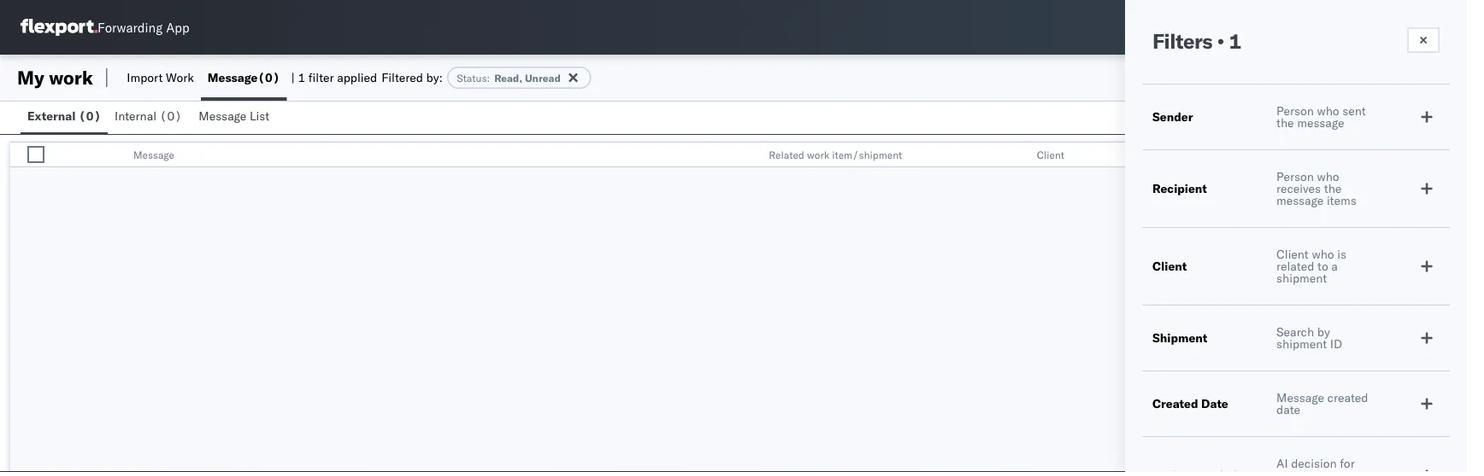 Task type: vqa. For each thing, say whether or not it's contained in the screenshot.
the Work
yes



Task type: locate. For each thing, give the bounding box(es) containing it.
related work item/shipment
[[769, 148, 902, 161]]

status
[[457, 71, 487, 84]]

:
[[487, 71, 490, 84]]

1 vertical spatial who
[[1317, 169, 1340, 184]]

shipment left id
[[1277, 337, 1327, 352]]

internal (0)
[[115, 109, 182, 124]]

the inside person who sent the message
[[1277, 115, 1294, 130]]

work for related
[[807, 148, 830, 161]]

1 vertical spatial work
[[807, 148, 830, 161]]

who for receives
[[1317, 169, 1340, 184]]

forwarding app
[[97, 19, 190, 35]]

(0) for external (0)
[[79, 109, 101, 124]]

message up message list
[[208, 70, 258, 85]]

the up receives
[[1277, 115, 1294, 130]]

the inside person who receives the message items
[[1324, 181, 1342, 196]]

2 shipment from the top
[[1277, 337, 1327, 352]]

shipment inside client who is related to a shipment
[[1277, 271, 1327, 286]]

by:
[[426, 70, 443, 85]]

(0) inside button
[[79, 109, 101, 124]]

message left list at the left of the page
[[199, 109, 247, 124]]

0 vertical spatial work
[[49, 66, 93, 89]]

filtered
[[382, 70, 423, 85]]

message for message created date
[[1277, 391, 1325, 406]]

| 1 filter applied filtered by:
[[291, 70, 443, 85]]

message for message list
[[199, 109, 247, 124]]

1
[[1229, 28, 1242, 54], [298, 70, 305, 85]]

applied
[[337, 70, 377, 85]]

person down "actions"
[[1277, 169, 1314, 184]]

1 vertical spatial shipment
[[1277, 337, 1327, 352]]

message list button
[[192, 101, 280, 134]]

(0) left the '|'
[[258, 70, 280, 85]]

message inside person who sent the message
[[1298, 115, 1345, 130]]

who inside person who receives the message items
[[1317, 169, 1340, 184]]

filters
[[1153, 28, 1213, 54]]

0 horizontal spatial work
[[49, 66, 93, 89]]

1 horizontal spatial the
[[1324, 181, 1342, 196]]

resize handle column header for client
[[1276, 143, 1296, 168]]

1 resize handle column header from the left
[[70, 143, 91, 168]]

1 right '•'
[[1229, 28, 1242, 54]]

1 vertical spatial the
[[1324, 181, 1342, 196]]

1 vertical spatial person
[[1277, 169, 1314, 184]]

shipment
[[1277, 271, 1327, 286], [1277, 337, 1327, 352]]

who inside client who is related to a shipment
[[1312, 247, 1335, 262]]

related
[[769, 148, 805, 161]]

4 resize handle column header from the left
[[1276, 143, 1296, 168]]

who for sent
[[1317, 103, 1340, 118]]

client
[[1037, 148, 1065, 161], [1277, 247, 1309, 262], [1153, 259, 1187, 274]]

Search Shipments (/) text field
[[1140, 15, 1305, 40]]

import
[[127, 70, 163, 85]]

person who sent the message
[[1277, 103, 1366, 130]]

search by shipment id
[[1277, 325, 1343, 352]]

decision
[[1292, 457, 1337, 472]]

who left sent
[[1317, 103, 1340, 118]]

external
[[27, 109, 76, 124]]

•
[[1217, 28, 1225, 54]]

message left created
[[1277, 391, 1325, 406]]

ai decision for need
[[1277, 457, 1368, 473]]

message up "actions"
[[1298, 115, 1345, 130]]

ai
[[1277, 457, 1288, 472]]

(0) right external at the top left
[[79, 109, 101, 124]]

2 horizontal spatial client
[[1277, 247, 1309, 262]]

0 vertical spatial message
[[1298, 115, 1345, 130]]

1 shipment from the top
[[1277, 271, 1327, 286]]

5 resize handle column header from the left
[[1437, 143, 1457, 168]]

created
[[1153, 397, 1199, 412]]

person up "actions"
[[1277, 103, 1314, 118]]

resize handle column header for actions
[[1437, 143, 1457, 168]]

message inside button
[[199, 109, 247, 124]]

id
[[1330, 337, 1343, 352]]

work up external (0)
[[49, 66, 93, 89]]

message down the internal (0) button
[[133, 148, 174, 161]]

(0) right internal
[[160, 109, 182, 124]]

to
[[1318, 259, 1329, 274]]

0 vertical spatial shipment
[[1277, 271, 1327, 286]]

2 resize handle column header from the left
[[740, 143, 761, 168]]

2 person from the top
[[1277, 169, 1314, 184]]

client inside client who is related to a shipment
[[1277, 247, 1309, 262]]

person
[[1277, 103, 1314, 118], [1277, 169, 1314, 184]]

(0)
[[258, 70, 280, 85], [79, 109, 101, 124], [160, 109, 182, 124]]

message inside message created date
[[1277, 391, 1325, 406]]

who left is
[[1312, 247, 1335, 262]]

3 resize handle column header from the left
[[1008, 143, 1029, 168]]

flexport. image
[[21, 19, 97, 36]]

0 horizontal spatial (0)
[[79, 109, 101, 124]]

the for person who sent the message
[[1277, 115, 1294, 130]]

message inside person who receives the message items
[[1277, 193, 1324, 208]]

is
[[1338, 247, 1347, 262]]

0 vertical spatial the
[[1277, 115, 1294, 130]]

1 horizontal spatial work
[[807, 148, 830, 161]]

resize handle column header for message
[[740, 143, 761, 168]]

(0) for message (0)
[[258, 70, 280, 85]]

resize handle column header
[[70, 143, 91, 168], [740, 143, 761, 168], [1008, 143, 1029, 168], [1276, 143, 1296, 168], [1437, 143, 1457, 168]]

created
[[1328, 391, 1369, 406]]

read,
[[494, 71, 522, 84]]

person for person who receives the message items
[[1277, 169, 1314, 184]]

items
[[1327, 193, 1357, 208]]

shipment left a
[[1277, 271, 1327, 286]]

0 vertical spatial person
[[1277, 103, 1314, 118]]

message
[[1298, 115, 1345, 130], [1277, 193, 1324, 208]]

os button
[[1408, 8, 1447, 47]]

1 right the '|'
[[298, 70, 305, 85]]

created date
[[1153, 397, 1229, 412]]

work right related
[[807, 148, 830, 161]]

work for my
[[49, 66, 93, 89]]

who inside person who sent the message
[[1317, 103, 1340, 118]]

the right receives
[[1324, 181, 1342, 196]]

person who receives the message items
[[1277, 169, 1357, 208]]

client who is related to a shipment
[[1277, 247, 1347, 286]]

0 vertical spatial 1
[[1229, 28, 1242, 54]]

2 vertical spatial who
[[1312, 247, 1335, 262]]

person inside person who receives the message items
[[1277, 169, 1314, 184]]

import work button
[[120, 55, 201, 101]]

1 person from the top
[[1277, 103, 1314, 118]]

for
[[1340, 457, 1355, 472]]

search
[[1277, 325, 1315, 340]]

the
[[1277, 115, 1294, 130], [1324, 181, 1342, 196]]

who
[[1317, 103, 1340, 118], [1317, 169, 1340, 184], [1312, 247, 1335, 262]]

who down "actions"
[[1317, 169, 1340, 184]]

1 horizontal spatial (0)
[[160, 109, 182, 124]]

os
[[1419, 21, 1436, 34]]

None checkbox
[[27, 146, 44, 163]]

work
[[49, 66, 93, 89], [807, 148, 830, 161]]

0 vertical spatial who
[[1317, 103, 1340, 118]]

0 horizontal spatial the
[[1277, 115, 1294, 130]]

work
[[166, 70, 194, 85]]

message left items
[[1277, 193, 1324, 208]]

2 horizontal spatial (0)
[[258, 70, 280, 85]]

1 vertical spatial message
[[1277, 193, 1324, 208]]

(0) for internal (0)
[[160, 109, 182, 124]]

(0) inside button
[[160, 109, 182, 124]]

1 vertical spatial 1
[[298, 70, 305, 85]]

message
[[208, 70, 258, 85], [199, 109, 247, 124], [133, 148, 174, 161], [1277, 391, 1325, 406]]

person inside person who sent the message
[[1277, 103, 1314, 118]]



Task type: describe. For each thing, give the bounding box(es) containing it.
resize handle column header for related work item/shipment
[[1008, 143, 1029, 168]]

1 horizontal spatial 1
[[1229, 28, 1242, 54]]

message list
[[199, 109, 270, 124]]

unread
[[525, 71, 561, 84]]

message for message
[[133, 148, 174, 161]]

message for sent
[[1298, 115, 1345, 130]]

actions
[[1305, 148, 1340, 161]]

app
[[166, 19, 190, 35]]

0 horizontal spatial 1
[[298, 70, 305, 85]]

filters • 1
[[1153, 28, 1242, 54]]

date
[[1277, 403, 1301, 418]]

who for is
[[1312, 247, 1335, 262]]

forwarding app link
[[21, 19, 190, 36]]

filter
[[309, 70, 334, 85]]

import work
[[127, 70, 194, 85]]

forwarding
[[97, 19, 163, 35]]

message (0)
[[208, 70, 280, 85]]

recipient
[[1153, 181, 1207, 196]]

external (0)
[[27, 109, 101, 124]]

related
[[1277, 259, 1315, 274]]

1 horizontal spatial client
[[1153, 259, 1187, 274]]

internal (0) button
[[108, 101, 192, 134]]

list
[[250, 109, 270, 124]]

my work
[[17, 66, 93, 89]]

shipment
[[1153, 331, 1208, 346]]

shipment inside search by shipment id
[[1277, 337, 1327, 352]]

message for message (0)
[[208, 70, 258, 85]]

|
[[291, 70, 295, 85]]

external (0) button
[[21, 101, 108, 134]]

status : read, unread
[[457, 71, 561, 84]]

person for person who sent the message
[[1277, 103, 1314, 118]]

sender
[[1153, 109, 1193, 124]]

0 horizontal spatial client
[[1037, 148, 1065, 161]]

receives
[[1277, 181, 1321, 196]]

internal
[[115, 109, 157, 124]]

message created date
[[1277, 391, 1369, 418]]

item/shipment
[[832, 148, 902, 161]]

my
[[17, 66, 44, 89]]

date
[[1202, 397, 1229, 412]]

by
[[1318, 325, 1330, 340]]

a
[[1332, 259, 1338, 274]]

the for person who receives the message items
[[1324, 181, 1342, 196]]

message for receives
[[1277, 193, 1324, 208]]

sent
[[1343, 103, 1366, 118]]



